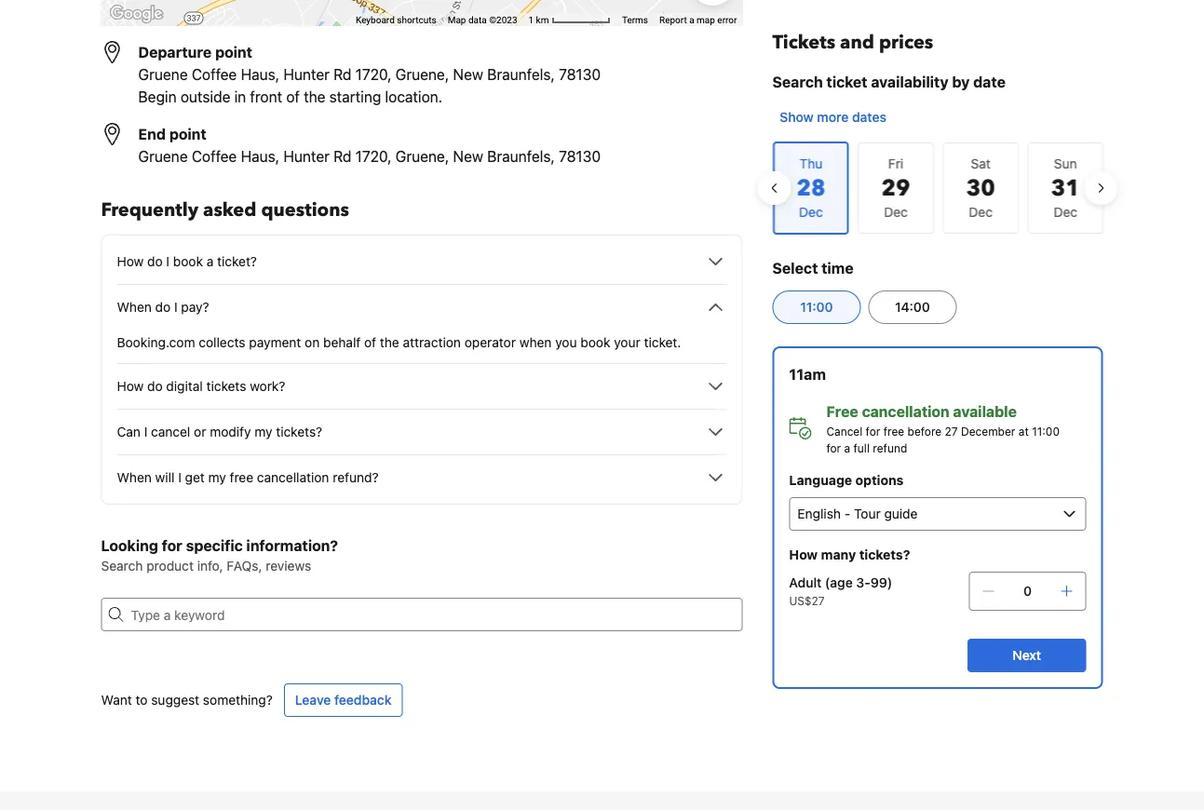 Task type: locate. For each thing, give the bounding box(es) containing it.
coffee up frequently asked questions
[[192, 148, 237, 165]]

i inside "when will i get my free cancellation refund?" dropdown button
[[178, 470, 181, 485]]

2 vertical spatial for
[[162, 537, 182, 555]]

0 horizontal spatial for
[[162, 537, 182, 555]]

2 new from the top
[[453, 148, 483, 165]]

1 horizontal spatial dec
[[969, 204, 993, 220]]

1 gruene from the top
[[138, 66, 188, 83]]

book right you
[[581, 335, 611, 350]]

i up when do i pay?
[[166, 254, 170, 269]]

new for departure point gruene coffee haus, hunter rd 1720, gruene, new braunfels, 78130 begin outside in front of the starting location.
[[453, 66, 483, 83]]

dec down 30
[[969, 204, 993, 220]]

0 vertical spatial of
[[286, 88, 300, 106]]

0 vertical spatial a
[[689, 15, 695, 26]]

point inside end point gruene coffee haus, hunter rd 1720, gruene, new braunfels, 78130
[[169, 125, 207, 143]]

1 rd from the top
[[334, 66, 352, 83]]

and
[[840, 30, 875, 55]]

0 vertical spatial rd
[[334, 66, 352, 83]]

dec inside fri 29 dec
[[884, 204, 908, 220]]

search down looking
[[101, 558, 143, 574]]

a
[[689, 15, 695, 26], [207, 254, 214, 269], [844, 442, 851, 455]]

end
[[138, 125, 166, 143]]

1 vertical spatial for
[[827, 442, 841, 455]]

0 vertical spatial point
[[215, 43, 252, 61]]

1720, for end
[[356, 148, 392, 165]]

0 vertical spatial my
[[255, 424, 272, 440]]

1 vertical spatial rd
[[334, 148, 352, 165]]

1 vertical spatial how
[[117, 379, 144, 394]]

how
[[117, 254, 144, 269], [117, 379, 144, 394], [789, 547, 818, 563]]

tickets and prices
[[773, 30, 934, 55]]

coffee for departure
[[192, 66, 237, 83]]

for up product
[[162, 537, 182, 555]]

2 gruene from the top
[[138, 148, 188, 165]]

1 78130 from the top
[[559, 66, 601, 83]]

78130 for end point gruene coffee haus, hunter rd 1720, gruene, new braunfels, 78130
[[559, 148, 601, 165]]

search up show
[[773, 73, 823, 91]]

do for tickets
[[147, 379, 163, 394]]

the left the starting
[[304, 88, 326, 106]]

i right will
[[178, 470, 181, 485]]

specific
[[186, 537, 243, 555]]

1 vertical spatial gruene
[[138, 148, 188, 165]]

i for book
[[166, 254, 170, 269]]

hunter up 'questions'
[[283, 148, 330, 165]]

how inside dropdown button
[[117, 254, 144, 269]]

when left will
[[117, 470, 152, 485]]

gruene inside end point gruene coffee haus, hunter rd 1720, gruene, new braunfels, 78130
[[138, 148, 188, 165]]

1720, for departure
[[356, 66, 392, 83]]

how many tickets?
[[789, 547, 910, 563]]

0 vertical spatial the
[[304, 88, 326, 106]]

1 braunfels, from the top
[[487, 66, 555, 83]]

0 vertical spatial free
[[884, 425, 905, 438]]

1 horizontal spatial point
[[215, 43, 252, 61]]

product
[[146, 558, 194, 574]]

new inside end point gruene coffee haus, hunter rd 1720, gruene, new braunfels, 78130
[[453, 148, 483, 165]]

how do i book a ticket?
[[117, 254, 257, 269]]

search
[[773, 73, 823, 91], [101, 558, 143, 574]]

i left the pay?
[[174, 299, 178, 315]]

1 vertical spatial free
[[230, 470, 254, 485]]

2 gruene, from the top
[[396, 148, 449, 165]]

0 vertical spatial hunter
[[283, 66, 330, 83]]

you
[[555, 335, 577, 350]]

info,
[[197, 558, 223, 574]]

2 horizontal spatial for
[[866, 425, 881, 438]]

when
[[117, 299, 152, 315], [117, 470, 152, 485]]

0 vertical spatial book
[[173, 254, 203, 269]]

1720, up the starting
[[356, 66, 392, 83]]

gruene,
[[396, 66, 449, 83], [396, 148, 449, 165]]

11:00 right at
[[1032, 425, 1060, 438]]

when will i get my free cancellation refund?
[[117, 470, 379, 485]]

0 horizontal spatial free
[[230, 470, 254, 485]]

1 vertical spatial do
[[155, 299, 171, 315]]

when up booking.com
[[117, 299, 152, 315]]

how up adult
[[789, 547, 818, 563]]

gruene, down location.
[[396, 148, 449, 165]]

new inside departure point gruene coffee haus, hunter rd 1720, gruene, new braunfels, 78130 begin outside in front of the starting location.
[[453, 66, 483, 83]]

fri 29 dec
[[881, 156, 910, 220]]

hunter for end
[[283, 148, 330, 165]]

78130
[[559, 66, 601, 83], [559, 148, 601, 165]]

11:00 down select time
[[800, 299, 833, 315]]

0 vertical spatial 11:00
[[800, 299, 833, 315]]

my right modify
[[255, 424, 272, 440]]

gruene, up location.
[[396, 66, 449, 83]]

dates
[[852, 109, 887, 125]]

0 horizontal spatial point
[[169, 125, 207, 143]]

1 vertical spatial point
[[169, 125, 207, 143]]

free cancellation available cancel for free before 27 december at 11:00 for a full refund
[[827, 403, 1060, 455]]

prices
[[879, 30, 934, 55]]

0 vertical spatial braunfels,
[[487, 66, 555, 83]]

0 vertical spatial how
[[117, 254, 144, 269]]

data
[[469, 15, 487, 26]]

free inside free cancellation available cancel for free before 27 december at 11:00 for a full refund
[[884, 425, 905, 438]]

departure
[[138, 43, 212, 61]]

free inside dropdown button
[[230, 470, 254, 485]]

1 horizontal spatial the
[[380, 335, 399, 350]]

departure point gruene coffee haus, hunter rd 1720, gruene, new braunfels, 78130 begin outside in front of the starting location.
[[138, 43, 601, 106]]

free right the get
[[230, 470, 254, 485]]

new for end point gruene coffee haus, hunter rd 1720, gruene, new braunfels, 78130
[[453, 148, 483, 165]]

google image
[[106, 2, 167, 26]]

braunfels,
[[487, 66, 555, 83], [487, 148, 555, 165]]

your
[[614, 335, 641, 350]]

cancellation left refund?
[[257, 470, 329, 485]]

78130 inside departure point gruene coffee haus, hunter rd 1720, gruene, new braunfels, 78130 begin outside in front of the starting location.
[[559, 66, 601, 83]]

1 1720, from the top
[[356, 66, 392, 83]]

gruene inside departure point gruene coffee haus, hunter rd 1720, gruene, new braunfels, 78130 begin outside in front of the starting location.
[[138, 66, 188, 83]]

a left full
[[844, 442, 851, 455]]

book up the pay?
[[173, 254, 203, 269]]

my right the get
[[208, 470, 226, 485]]

0 horizontal spatial of
[[286, 88, 300, 106]]

hunter
[[283, 66, 330, 83], [283, 148, 330, 165]]

1 horizontal spatial a
[[689, 15, 695, 26]]

book inside dropdown button
[[173, 254, 203, 269]]

gruene
[[138, 66, 188, 83], [138, 148, 188, 165]]

1 vertical spatial search
[[101, 558, 143, 574]]

frequently
[[101, 197, 198, 223]]

point up in
[[215, 43, 252, 61]]

free up refund
[[884, 425, 905, 438]]

when
[[520, 335, 552, 350]]

1 horizontal spatial cancellation
[[862, 403, 950, 421]]

0 horizontal spatial my
[[208, 470, 226, 485]]

2 horizontal spatial dec
[[1054, 204, 1077, 220]]

0 vertical spatial coffee
[[192, 66, 237, 83]]

starting
[[330, 88, 381, 106]]

gruene for departure
[[138, 66, 188, 83]]

on
[[305, 335, 320, 350]]

coffee up outside
[[192, 66, 237, 83]]

book
[[173, 254, 203, 269], [581, 335, 611, 350]]

braunfels, for end point gruene coffee haus, hunter rd 1720, gruene, new braunfels, 78130
[[487, 148, 555, 165]]

27
[[945, 425, 958, 438]]

of right front
[[286, 88, 300, 106]]

for up full
[[866, 425, 881, 438]]

sat 30 dec
[[966, 156, 995, 220]]

i for get
[[178, 470, 181, 485]]

point for departure
[[215, 43, 252, 61]]

i inside when do i pay? dropdown button
[[174, 299, 178, 315]]

1720, inside departure point gruene coffee haus, hunter rd 1720, gruene, new braunfels, 78130 begin outside in front of the starting location.
[[356, 66, 392, 83]]

0 horizontal spatial the
[[304, 88, 326, 106]]

i right 'can'
[[144, 424, 148, 440]]

my
[[255, 424, 272, 440], [208, 470, 226, 485]]

2 horizontal spatial a
[[844, 442, 851, 455]]

0 horizontal spatial tickets?
[[276, 424, 322, 440]]

tickets? up 99)
[[860, 547, 910, 563]]

1 vertical spatial 78130
[[559, 148, 601, 165]]

78130 for departure point gruene coffee haus, hunter rd 1720, gruene, new braunfels, 78130 begin outside in front of the starting location.
[[559, 66, 601, 83]]

coffee for end
[[192, 148, 237, 165]]

coffee inside end point gruene coffee haus, hunter rd 1720, gruene, new braunfels, 78130
[[192, 148, 237, 165]]

sun 31 dec
[[1051, 156, 1080, 220]]

2 dec from the left
[[969, 204, 993, 220]]

1 vertical spatial when
[[117, 470, 152, 485]]

do left the pay?
[[155, 299, 171, 315]]

before
[[908, 425, 942, 438]]

braunfels, inside departure point gruene coffee haus, hunter rd 1720, gruene, new braunfels, 78130 begin outside in front of the starting location.
[[487, 66, 555, 83]]

how inside dropdown button
[[117, 379, 144, 394]]

2 rd from the top
[[334, 148, 352, 165]]

region
[[758, 134, 1118, 242]]

1 vertical spatial gruene,
[[396, 148, 449, 165]]

0 vertical spatial new
[[453, 66, 483, 83]]

for down 'cancel' at bottom
[[827, 442, 841, 455]]

rd inside departure point gruene coffee haus, hunter rd 1720, gruene, new braunfels, 78130 begin outside in front of the starting location.
[[334, 66, 352, 83]]

new
[[453, 66, 483, 83], [453, 148, 483, 165]]

1 gruene, from the top
[[396, 66, 449, 83]]

the
[[304, 88, 326, 106], [380, 335, 399, 350]]

2 hunter from the top
[[283, 148, 330, 165]]

tickets
[[206, 379, 246, 394]]

frequently asked questions
[[101, 197, 349, 223]]

more
[[817, 109, 849, 125]]

0 horizontal spatial dec
[[884, 204, 908, 220]]

2 when from the top
[[117, 470, 152, 485]]

free
[[884, 425, 905, 438], [230, 470, 254, 485]]

coffee
[[192, 66, 237, 83], [192, 148, 237, 165]]

1 km
[[529, 15, 551, 26]]

1 vertical spatial haus,
[[241, 148, 280, 165]]

1 vertical spatial 1720,
[[356, 148, 392, 165]]

1 coffee from the top
[[192, 66, 237, 83]]

keyboard shortcuts button
[[356, 14, 437, 27]]

of right 'behalf'
[[364, 335, 376, 350]]

2 1720, from the top
[[356, 148, 392, 165]]

tickets? down work? in the left top of the page
[[276, 424, 322, 440]]

gruene down end
[[138, 148, 188, 165]]

1 new from the top
[[453, 66, 483, 83]]

0 vertical spatial do
[[147, 254, 163, 269]]

how down "frequently"
[[117, 254, 144, 269]]

0 vertical spatial search
[[773, 73, 823, 91]]

haus,
[[241, 66, 280, 83], [241, 148, 280, 165]]

free
[[827, 403, 859, 421]]

0 vertical spatial when
[[117, 299, 152, 315]]

dec down 31
[[1054, 204, 1077, 220]]

rd up the starting
[[334, 66, 352, 83]]

gruene, inside departure point gruene coffee haus, hunter rd 1720, gruene, new braunfels, 78130 begin outside in front of the starting location.
[[396, 66, 449, 83]]

show more dates
[[780, 109, 887, 125]]

3 dec from the left
[[1054, 204, 1077, 220]]

region containing 29
[[758, 134, 1118, 242]]

1 dec from the left
[[884, 204, 908, 220]]

get
[[185, 470, 205, 485]]

rd inside end point gruene coffee haus, hunter rd 1720, gruene, new braunfels, 78130
[[334, 148, 352, 165]]

0 horizontal spatial a
[[207, 254, 214, 269]]

how do digital tickets work?
[[117, 379, 285, 394]]

gruene, for end point gruene coffee haus, hunter rd 1720, gruene, new braunfels, 78130
[[396, 148, 449, 165]]

questions
[[261, 197, 349, 223]]

haus, inside end point gruene coffee haus, hunter rd 1720, gruene, new braunfels, 78130
[[241, 148, 280, 165]]

1 horizontal spatial 11:00
[[1032, 425, 1060, 438]]

2 braunfels, from the top
[[487, 148, 555, 165]]

1 vertical spatial tickets?
[[860, 547, 910, 563]]

keyboard
[[356, 15, 395, 26]]

braunfels, inside end point gruene coffee haus, hunter rd 1720, gruene, new braunfels, 78130
[[487, 148, 555, 165]]

rd for departure
[[334, 66, 352, 83]]

Type a keyword field
[[123, 598, 743, 632]]

1 vertical spatial new
[[453, 148, 483, 165]]

leave feedback button
[[284, 684, 403, 717]]

location.
[[385, 88, 443, 106]]

a left map at the top right of page
[[689, 15, 695, 26]]

1 hunter from the top
[[283, 66, 330, 83]]

hunter up the starting
[[283, 66, 330, 83]]

gruene, for departure point gruene coffee haus, hunter rd 1720, gruene, new braunfels, 78130 begin outside in front of the starting location.
[[396, 66, 449, 83]]

1 vertical spatial book
[[581, 335, 611, 350]]

dec for 31
[[1054, 204, 1077, 220]]

dec down 29
[[884, 204, 908, 220]]

tickets? inside dropdown button
[[276, 424, 322, 440]]

dec inside sat 30 dec
[[969, 204, 993, 220]]

2 coffee from the top
[[192, 148, 237, 165]]

2 haus, from the top
[[241, 148, 280, 165]]

i for pay?
[[174, 299, 178, 315]]

0 vertical spatial 1720,
[[356, 66, 392, 83]]

0 vertical spatial 78130
[[559, 66, 601, 83]]

0 vertical spatial for
[[866, 425, 881, 438]]

point right end
[[169, 125, 207, 143]]

0 horizontal spatial cancellation
[[257, 470, 329, 485]]

of
[[286, 88, 300, 106], [364, 335, 376, 350]]

point inside departure point gruene coffee haus, hunter rd 1720, gruene, new braunfels, 78130 begin outside in front of the starting location.
[[215, 43, 252, 61]]

haus, up front
[[241, 66, 280, 83]]

do left digital
[[147, 379, 163, 394]]

do for book
[[147, 254, 163, 269]]

do
[[147, 254, 163, 269], [155, 299, 171, 315], [147, 379, 163, 394]]

1 vertical spatial braunfels,
[[487, 148, 555, 165]]

1 horizontal spatial tickets?
[[860, 547, 910, 563]]

cancellation up before
[[862, 403, 950, 421]]

0 vertical spatial cancellation
[[862, 403, 950, 421]]

©2023
[[489, 15, 518, 26]]

a inside dropdown button
[[207, 254, 214, 269]]

3-
[[856, 575, 871, 591]]

do up when do i pay?
[[147, 254, 163, 269]]

1 horizontal spatial of
[[364, 335, 376, 350]]

dec for 29
[[884, 204, 908, 220]]

how for how do i book a ticket?
[[117, 254, 144, 269]]

i inside how do i book a ticket? dropdown button
[[166, 254, 170, 269]]

hunter inside end point gruene coffee haus, hunter rd 1720, gruene, new braunfels, 78130
[[283, 148, 330, 165]]

do inside dropdown button
[[147, 379, 163, 394]]

0 vertical spatial gruene
[[138, 66, 188, 83]]

begin
[[138, 88, 177, 106]]

a left ticket?
[[207, 254, 214, 269]]

2 vertical spatial a
[[844, 442, 851, 455]]

11:00
[[800, 299, 833, 315], [1032, 425, 1060, 438]]

1 when from the top
[[117, 299, 152, 315]]

1 vertical spatial hunter
[[283, 148, 330, 165]]

1 vertical spatial coffee
[[192, 148, 237, 165]]

dec inside "sun 31 dec"
[[1054, 204, 1077, 220]]

cancellation inside dropdown button
[[257, 470, 329, 485]]

1 horizontal spatial free
[[884, 425, 905, 438]]

1720, down the starting
[[356, 148, 392, 165]]

0 horizontal spatial search
[[101, 558, 143, 574]]

0 horizontal spatial book
[[173, 254, 203, 269]]

booking.com collects payment on behalf of the attraction operator when you book your ticket.
[[117, 335, 681, 350]]

haus, inside departure point gruene coffee haus, hunter rd 1720, gruene, new braunfels, 78130 begin outside in front of the starting location.
[[241, 66, 280, 83]]

0 vertical spatial tickets?
[[276, 424, 322, 440]]

1 haus, from the top
[[241, 66, 280, 83]]

1720, inside end point gruene coffee haus, hunter rd 1720, gruene, new braunfels, 78130
[[356, 148, 392, 165]]

of inside departure point gruene coffee haus, hunter rd 1720, gruene, new braunfels, 78130 begin outside in front of the starting location.
[[286, 88, 300, 106]]

next
[[1013, 648, 1042, 663]]

for inside looking for specific information? search product info, faqs, reviews
[[162, 537, 182, 555]]

how up 'can'
[[117, 379, 144, 394]]

gruene up begin
[[138, 66, 188, 83]]

haus, for departure
[[241, 66, 280, 83]]

1 vertical spatial the
[[380, 335, 399, 350]]

31
[[1051, 173, 1080, 204]]

the left attraction
[[380, 335, 399, 350]]

rd down the starting
[[334, 148, 352, 165]]

1 vertical spatial 11:00
[[1032, 425, 1060, 438]]

hunter inside departure point gruene coffee haus, hunter rd 1720, gruene, new braunfels, 78130 begin outside in front of the starting location.
[[283, 66, 330, 83]]

1 vertical spatial cancellation
[[257, 470, 329, 485]]

show more dates button
[[773, 101, 894, 134]]

1720,
[[356, 66, 392, 83], [356, 148, 392, 165]]

99)
[[871, 575, 893, 591]]

map
[[448, 15, 466, 26]]

i
[[166, 254, 170, 269], [174, 299, 178, 315], [144, 424, 148, 440], [178, 470, 181, 485]]

keyboard shortcuts
[[356, 15, 437, 26]]

haus, down front
[[241, 148, 280, 165]]

1 vertical spatial a
[[207, 254, 214, 269]]

coffee inside departure point gruene coffee haus, hunter rd 1720, gruene, new braunfels, 78130 begin outside in front of the starting location.
[[192, 66, 237, 83]]

when do i pay?
[[117, 299, 209, 315]]

2 78130 from the top
[[559, 148, 601, 165]]

0 vertical spatial haus,
[[241, 66, 280, 83]]

0 vertical spatial gruene,
[[396, 66, 449, 83]]

at
[[1019, 425, 1029, 438]]

2 vertical spatial how
[[789, 547, 818, 563]]

gruene, inside end point gruene coffee haus, hunter rd 1720, gruene, new braunfels, 78130
[[396, 148, 449, 165]]

map region
[[31, 0, 746, 244]]

2 vertical spatial do
[[147, 379, 163, 394]]

78130 inside end point gruene coffee haus, hunter rd 1720, gruene, new braunfels, 78130
[[559, 148, 601, 165]]



Task type: vqa. For each thing, say whether or not it's contained in the screenshot.
Booking.com Image
no



Task type: describe. For each thing, give the bounding box(es) containing it.
30
[[966, 173, 995, 204]]

ticket
[[827, 73, 868, 91]]

adult (age 3-99) us$27
[[789, 575, 893, 607]]

error
[[718, 15, 737, 26]]

when do i pay? button
[[117, 296, 727, 319]]

1 horizontal spatial book
[[581, 335, 611, 350]]

available
[[953, 403, 1017, 421]]

payment
[[249, 335, 301, 350]]

language
[[789, 473, 852, 488]]

feedback
[[334, 693, 392, 708]]

behalf
[[323, 335, 361, 350]]

terms
[[622, 15, 648, 26]]

0 horizontal spatial 11:00
[[800, 299, 833, 315]]

a inside free cancellation available cancel for free before 27 december at 11:00 for a full refund
[[844, 442, 851, 455]]

braunfels, for departure point gruene coffee haus, hunter rd 1720, gruene, new braunfels, 78130 begin outside in front of the starting location.
[[487, 66, 555, 83]]

us$27
[[789, 594, 825, 607]]

1 km button
[[523, 13, 617, 27]]

sat
[[971, 156, 991, 171]]

sun
[[1054, 156, 1077, 171]]

can i cancel or modify my tickets? button
[[117, 421, 727, 443]]

do for pay?
[[155, 299, 171, 315]]

work?
[[250, 379, 285, 394]]

want
[[101, 693, 132, 708]]

1 vertical spatial my
[[208, 470, 226, 485]]

point for end
[[169, 125, 207, 143]]

rd for end
[[334, 148, 352, 165]]

report a map error
[[660, 15, 737, 26]]

outside
[[181, 88, 230, 106]]

when for when will i get my free cancellation refund?
[[117, 470, 152, 485]]

leave
[[295, 693, 331, 708]]

front
[[250, 88, 282, 106]]

1
[[529, 15, 534, 26]]

1 horizontal spatial my
[[255, 424, 272, 440]]

want to suggest something?
[[101, 693, 273, 708]]

something?
[[203, 693, 273, 708]]

report a map error link
[[660, 15, 737, 26]]

operator
[[465, 335, 516, 350]]

will
[[155, 470, 175, 485]]

11:00 inside free cancellation available cancel for free before 27 december at 11:00 for a full refund
[[1032, 425, 1060, 438]]

date
[[974, 73, 1006, 91]]

search inside looking for specific information? search product info, faqs, reviews
[[101, 558, 143, 574]]

looking for specific information? search product info, faqs, reviews
[[101, 537, 338, 574]]

haus, for end
[[241, 148, 280, 165]]

dec for 30
[[969, 204, 993, 220]]

ticket?
[[217, 254, 257, 269]]

or
[[194, 424, 206, 440]]

1 vertical spatial of
[[364, 335, 376, 350]]

booking.com
[[117, 335, 195, 350]]

hunter for departure
[[283, 66, 330, 83]]

report
[[660, 15, 687, 26]]

show
[[780, 109, 814, 125]]

language options
[[789, 473, 904, 488]]

map data ©2023
[[448, 15, 518, 26]]

11am
[[789, 366, 826, 383]]

december
[[961, 425, 1016, 438]]

gruene for end
[[138, 148, 188, 165]]

leave feedback
[[295, 693, 392, 708]]

cancel
[[151, 424, 190, 440]]

free for will
[[230, 470, 254, 485]]

collects
[[199, 335, 246, 350]]

how for how do digital tickets work?
[[117, 379, 144, 394]]

free for cancellation
[[884, 425, 905, 438]]

km
[[536, 15, 549, 26]]

asked
[[203, 197, 257, 223]]

fri
[[888, 156, 903, 171]]

when for when do i pay?
[[117, 299, 152, 315]]

how for how many tickets?
[[789, 547, 818, 563]]

cancellation inside free cancellation available cancel for free before 27 december at 11:00 for a full refund
[[862, 403, 950, 421]]

next button
[[968, 639, 1087, 673]]

adult
[[789, 575, 822, 591]]

to
[[136, 693, 148, 708]]

i inside can i cancel or modify my tickets? dropdown button
[[144, 424, 148, 440]]

time
[[822, 259, 854, 277]]

(age
[[825, 575, 853, 591]]

terms link
[[622, 15, 648, 26]]

select
[[773, 259, 818, 277]]

shortcuts
[[397, 15, 437, 26]]

refund
[[873, 442, 908, 455]]

14:00
[[895, 299, 930, 315]]

1 horizontal spatial for
[[827, 442, 841, 455]]

reviews
[[266, 558, 311, 574]]

by
[[952, 73, 970, 91]]

map
[[697, 15, 715, 26]]

1 horizontal spatial search
[[773, 73, 823, 91]]

digital
[[166, 379, 203, 394]]

pay?
[[181, 299, 209, 315]]

information?
[[246, 537, 338, 555]]

can
[[117, 424, 141, 440]]

when will i get my free cancellation refund? button
[[117, 467, 727, 489]]

attraction
[[403, 335, 461, 350]]

modify
[[210, 424, 251, 440]]

the inside departure point gruene coffee haus, hunter rd 1720, gruene, new braunfels, 78130 begin outside in front of the starting location.
[[304, 88, 326, 106]]

0
[[1024, 584, 1032, 599]]

cancel
[[827, 425, 863, 438]]

in
[[234, 88, 246, 106]]

suggest
[[151, 693, 199, 708]]

faqs,
[[227, 558, 262, 574]]

full
[[854, 442, 870, 455]]

29
[[881, 173, 910, 204]]



